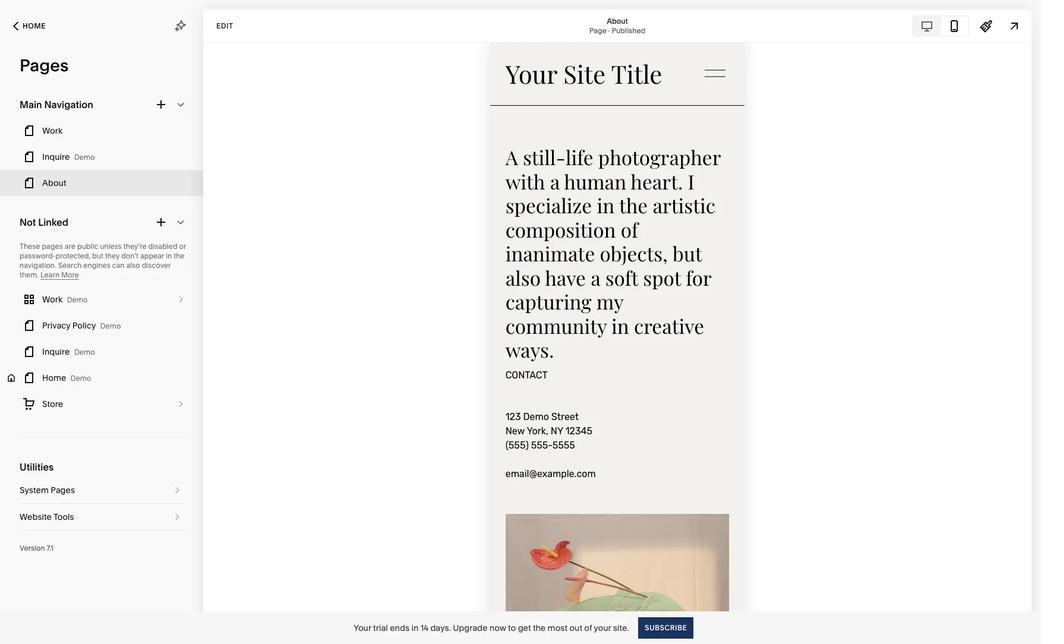Task type: describe. For each thing, give the bounding box(es) containing it.
learn more
[[41, 271, 79, 280]]

now
[[490, 623, 507, 634]]

website tools
[[20, 512, 74, 523]]

website tools button
[[20, 504, 184, 530]]

password-
[[20, 252, 56, 260]]

home for home demo
[[42, 373, 66, 384]]

in inside these pages are public unless they're disabled or password-protected, but they don't appear in the navigation. search engines can also discover them.
[[166, 252, 172, 260]]

1 inquire demo from the top
[[42, 152, 95, 162]]

0 vertical spatial pages
[[20, 55, 69, 76]]

work for work
[[42, 125, 63, 136]]

7.1
[[47, 544, 54, 553]]

about page · published
[[590, 16, 646, 35]]

demo down "policy"
[[74, 348, 95, 357]]

discover
[[142, 261, 171, 270]]

home demo
[[42, 373, 91, 384]]

work button
[[0, 118, 203, 144]]

add a new page to the "not linked" navigation group image
[[155, 216, 168, 229]]

but
[[92, 252, 103, 260]]

site.
[[614, 623, 629, 634]]

more
[[61, 271, 79, 280]]

upgrade
[[453, 623, 488, 634]]

engines
[[83, 261, 111, 270]]

store button
[[0, 391, 203, 417]]

utilities
[[20, 461, 54, 473]]

these
[[20, 242, 40, 251]]

system pages
[[20, 485, 75, 496]]

page
[[590, 26, 607, 35]]

search
[[58, 261, 82, 270]]

system
[[20, 485, 49, 496]]

they're
[[124, 242, 147, 251]]

your
[[594, 623, 612, 634]]

trial
[[374, 623, 388, 634]]

2 inquire from the top
[[42, 347, 70, 357]]

days.
[[431, 623, 451, 634]]

tools
[[53, 512, 74, 523]]

demo inside home demo
[[71, 374, 91, 383]]

2 inquire demo from the top
[[42, 347, 95, 357]]

home for home
[[23, 21, 46, 30]]

about for about page · published
[[607, 16, 628, 25]]

demo up about button
[[74, 153, 95, 162]]

main
[[20, 99, 42, 111]]

·
[[609, 26, 611, 35]]

about for about
[[42, 178, 66, 189]]

home button
[[0, 13, 59, 39]]

get
[[518, 623, 531, 634]]

linked
[[38, 216, 68, 228]]

ends
[[390, 623, 410, 634]]

your trial ends in 14 days. upgrade now to get the most out of your site.
[[354, 623, 629, 634]]

public
[[77, 242, 98, 251]]

work demo
[[42, 294, 88, 305]]

subscribe button
[[639, 618, 694, 639]]

1 vertical spatial in
[[412, 623, 419, 634]]

1 inquire from the top
[[42, 152, 70, 162]]

subscribe
[[646, 624, 688, 632]]

policy
[[72, 321, 96, 331]]

edit
[[216, 21, 233, 30]]



Task type: vqa. For each thing, say whether or not it's contained in the screenshot.
'these pages are public unless they're disabled or password-protected, but they don't appear in the navigation. search engines can also discover them.'
yes



Task type: locate. For each thing, give the bounding box(es) containing it.
navigation
[[44, 99, 93, 111]]

navigation.
[[20, 261, 56, 270]]

0 vertical spatial in
[[166, 252, 172, 260]]

tab list
[[914, 16, 969, 35]]

version
[[20, 544, 45, 553]]

the
[[174, 252, 185, 260], [533, 623, 546, 634]]

appear
[[140, 252, 164, 260]]

0 vertical spatial about
[[607, 16, 628, 25]]

1 work from the top
[[42, 125, 63, 136]]

1 vertical spatial home
[[42, 373, 66, 384]]

pages inside button
[[51, 485, 75, 496]]

work down learn
[[42, 294, 63, 305]]

1 horizontal spatial about
[[607, 16, 628, 25]]

protected,
[[56, 252, 91, 260]]

version 7.1
[[20, 544, 54, 553]]

disabled
[[148, 242, 178, 251]]

demo down more at the top of the page
[[67, 296, 88, 304]]

unless
[[100, 242, 122, 251]]

about inside about page · published
[[607, 16, 628, 25]]

of
[[585, 623, 592, 634]]

your
[[354, 623, 372, 634]]

website
[[20, 512, 52, 523]]

2 work from the top
[[42, 294, 63, 305]]

home
[[23, 21, 46, 30], [42, 373, 66, 384]]

work inside button
[[42, 125, 63, 136]]

inquire demo down work button
[[42, 152, 95, 162]]

store
[[42, 399, 63, 410]]

in
[[166, 252, 172, 260], [412, 623, 419, 634]]

not
[[20, 216, 36, 228]]

most
[[548, 623, 568, 634]]

pages up main navigation
[[20, 55, 69, 76]]

learn
[[41, 271, 60, 280]]

the inside these pages are public unless they're disabled or password-protected, but they don't appear in the navigation. search engines can also discover them.
[[174, 252, 185, 260]]

about button
[[0, 170, 203, 196]]

in left the 14
[[412, 623, 419, 634]]

in down disabled
[[166, 252, 172, 260]]

0 vertical spatial work
[[42, 125, 63, 136]]

also
[[126, 261, 140, 270]]

inquire demo
[[42, 152, 95, 162], [42, 347, 95, 357]]

are
[[65, 242, 76, 251]]

inquire demo up home demo
[[42, 347, 95, 357]]

not linked
[[20, 216, 68, 228]]

privacy policy demo
[[42, 321, 121, 331]]

inquire
[[42, 152, 70, 162], [42, 347, 70, 357]]

them.
[[20, 271, 39, 280]]

add a new page to the "main navigation" group image
[[155, 98, 168, 111]]

work down main navigation
[[42, 125, 63, 136]]

about
[[607, 16, 628, 25], [42, 178, 66, 189]]

0 vertical spatial inquire
[[42, 152, 70, 162]]

0 horizontal spatial about
[[42, 178, 66, 189]]

out
[[570, 623, 583, 634]]

learn more link
[[41, 271, 79, 280]]

the right get at the bottom
[[533, 623, 546, 634]]

1 vertical spatial inquire
[[42, 347, 70, 357]]

1 vertical spatial the
[[533, 623, 546, 634]]

0 vertical spatial home
[[23, 21, 46, 30]]

privacy
[[42, 321, 70, 331]]

demo inside work demo
[[67, 296, 88, 304]]

0 vertical spatial the
[[174, 252, 185, 260]]

edit button
[[209, 15, 241, 37]]

1 vertical spatial inquire demo
[[42, 347, 95, 357]]

the down or
[[174, 252, 185, 260]]

inquire down main navigation
[[42, 152, 70, 162]]

inquire down the "privacy" on the left of page
[[42, 347, 70, 357]]

demo
[[74, 153, 95, 162], [67, 296, 88, 304], [100, 322, 121, 331], [74, 348, 95, 357], [71, 374, 91, 383]]

demo up store button
[[71, 374, 91, 383]]

pages
[[42, 242, 63, 251]]

main navigation
[[20, 99, 93, 111]]

or
[[179, 242, 186, 251]]

these pages are public unless they're disabled or password-protected, but they don't appear in the navigation. search engines can also discover them.
[[20, 242, 186, 280]]

0 horizontal spatial in
[[166, 252, 172, 260]]

published
[[612, 26, 646, 35]]

demo right "policy"
[[100, 322, 121, 331]]

they
[[105, 252, 120, 260]]

1 vertical spatial about
[[42, 178, 66, 189]]

0 vertical spatial inquire demo
[[42, 152, 95, 162]]

home inside button
[[23, 21, 46, 30]]

system pages button
[[20, 478, 184, 504]]

don't
[[121, 252, 139, 260]]

1 horizontal spatial the
[[533, 623, 546, 634]]

can
[[112, 261, 125, 270]]

0 horizontal spatial the
[[174, 252, 185, 260]]

1 horizontal spatial in
[[412, 623, 419, 634]]

14
[[421, 623, 429, 634]]

1 vertical spatial work
[[42, 294, 63, 305]]

work for work demo
[[42, 294, 63, 305]]

pages
[[20, 55, 69, 76], [51, 485, 75, 496]]

about up ·
[[607, 16, 628, 25]]

1 vertical spatial pages
[[51, 485, 75, 496]]

about up linked
[[42, 178, 66, 189]]

work
[[42, 125, 63, 136], [42, 294, 63, 305]]

about inside button
[[42, 178, 66, 189]]

pages up tools at left
[[51, 485, 75, 496]]

to
[[509, 623, 516, 634]]

demo inside privacy policy demo
[[100, 322, 121, 331]]



